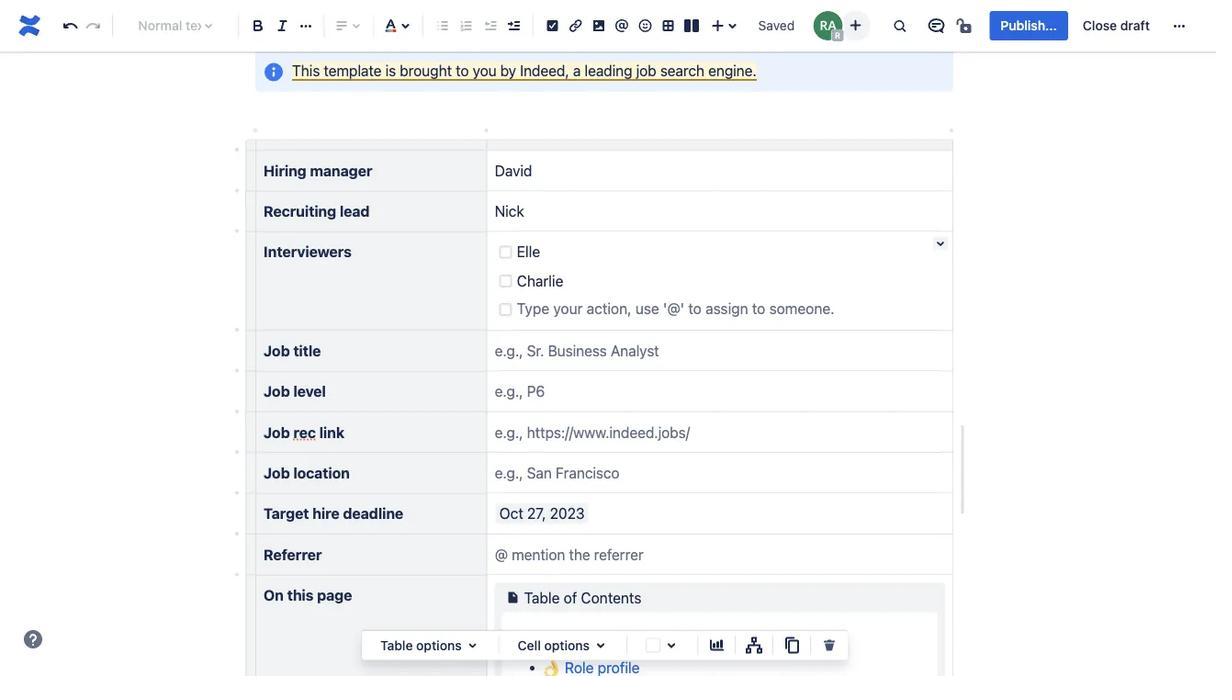 Task type: locate. For each thing, give the bounding box(es) containing it.
table inside popup button
[[381, 638, 413, 653]]

role
[[565, 633, 594, 651], [565, 659, 594, 676]]

0 horizontal spatial table
[[381, 638, 413, 653]]

by
[[501, 62, 517, 79]]

table
[[525, 589, 560, 607], [381, 638, 413, 653]]

copy image
[[781, 635, 803, 657]]

brought
[[400, 62, 452, 79]]

3 job from the top
[[264, 424, 290, 441]]

options left the cell
[[417, 638, 462, 653]]

link image
[[565, 15, 587, 37]]

title
[[293, 342, 321, 359]]

expand dropdown menu image left the cell
[[462, 635, 484, 657]]

close draft button
[[1073, 11, 1162, 40]]

1 horizontal spatial table
[[525, 589, 560, 607]]

close
[[1084, 18, 1118, 33]]

interviewers
[[264, 243, 352, 261]]

job location
[[264, 464, 350, 482]]

target hire deadline
[[264, 505, 404, 523]]

options up role profile link
[[545, 638, 590, 653]]

mention image
[[611, 15, 633, 37]]

:clipboard: image
[[543, 634, 561, 653], [543, 634, 561, 653]]

emoji image
[[635, 15, 657, 37]]

table of contents image
[[503, 587, 525, 609]]

role overview
[[561, 633, 657, 651]]

on this page
[[264, 587, 352, 604]]

job for job level
[[264, 383, 290, 400]]

2 role from the top
[[565, 659, 594, 676]]

0 horizontal spatial expand dropdown menu image
[[462, 635, 484, 657]]

redo ⌘⇧z image
[[82, 15, 104, 37]]

editable content region
[[226, 0, 983, 676]]

target
[[264, 505, 309, 523]]

:ok_hand: image
[[543, 660, 561, 676], [543, 660, 561, 676]]

expand dropdown menu image up role profile
[[590, 635, 612, 657]]

to
[[456, 62, 469, 79]]

close draft
[[1084, 18, 1151, 33]]

oct
[[500, 505, 524, 523]]

role up role profile link
[[565, 633, 594, 651]]

recruiting
[[264, 202, 336, 220]]

job left title
[[264, 342, 290, 359]]

1 expand dropdown menu image from the left
[[462, 635, 484, 657]]

1 options from the left
[[417, 638, 462, 653]]

david
[[495, 162, 532, 179]]

job left level in the left bottom of the page
[[264, 383, 290, 400]]

of
[[564, 589, 577, 607]]

elle
[[517, 243, 541, 261]]

job left rec
[[264, 424, 290, 441]]

0 vertical spatial table
[[525, 589, 560, 607]]

location
[[293, 464, 350, 482]]

invite to edit image
[[845, 14, 867, 36]]

chart image
[[706, 635, 728, 657]]

role for profile
[[565, 659, 594, 676]]

table image
[[658, 15, 680, 37]]

nick
[[495, 202, 524, 220]]

is
[[386, 62, 396, 79]]

cell options
[[518, 638, 590, 653]]

role down cell options popup button
[[565, 659, 594, 676]]

job for job location
[[264, 464, 290, 482]]

layouts image
[[681, 15, 703, 37]]

4 job from the top
[[264, 464, 290, 482]]

action item image
[[542, 15, 564, 37]]

1 horizontal spatial options
[[545, 638, 590, 653]]

options
[[417, 638, 462, 653], [545, 638, 590, 653]]

deadline
[[343, 505, 404, 523]]

table inside main content area, start typing to enter text. "text field"
[[525, 589, 560, 607]]

more formatting image
[[295, 15, 317, 37]]

1 vertical spatial role
[[565, 659, 594, 676]]

table of contents
[[525, 589, 642, 607]]

job
[[264, 342, 290, 359], [264, 383, 290, 400], [264, 424, 290, 441], [264, 464, 290, 482]]

1 role from the top
[[565, 633, 594, 651]]

expand dropdown menu image for table options
[[462, 635, 484, 657]]

leading
[[585, 62, 633, 79]]

0 horizontal spatial options
[[417, 638, 462, 653]]

find and replace image
[[889, 15, 911, 37]]

expand dropdown menu image for cell options
[[590, 635, 612, 657]]

2 options from the left
[[545, 638, 590, 653]]

level
[[293, 383, 326, 400]]

job for job title
[[264, 342, 290, 359]]

1 vertical spatial table
[[381, 638, 413, 653]]

undo ⌘z image
[[59, 15, 81, 37]]

2 expand dropdown menu image from the left
[[590, 635, 612, 657]]

2 job from the top
[[264, 383, 290, 400]]

add image, video, or file image
[[588, 15, 610, 37]]

job up target
[[264, 464, 290, 482]]

on
[[264, 587, 284, 604]]

no restrictions image
[[955, 15, 977, 37]]

0 vertical spatial role
[[565, 633, 594, 651]]

page
[[317, 587, 352, 604]]

this
[[287, 587, 314, 604]]

publish... button
[[990, 11, 1069, 40]]

expand dropdown menu image
[[462, 635, 484, 657], [590, 635, 612, 657]]

bold ⌘b image
[[247, 15, 270, 37]]

1 horizontal spatial expand dropdown menu image
[[590, 635, 612, 657]]

27,
[[528, 505, 546, 523]]

rec
[[293, 424, 316, 441]]

1 job from the top
[[264, 342, 290, 359]]



Task type: describe. For each thing, give the bounding box(es) containing it.
ruby anderson image
[[814, 11, 843, 40]]

help image
[[22, 629, 44, 651]]

hire
[[313, 505, 340, 523]]

options for table options
[[417, 638, 462, 653]]

confluence image
[[15, 11, 44, 40]]

italic ⌘i image
[[272, 15, 294, 37]]

contents
[[581, 589, 642, 607]]

job
[[637, 62, 657, 79]]

cell
[[518, 638, 541, 653]]

hiring
[[264, 162, 307, 179]]

this
[[292, 62, 320, 79]]

job title
[[264, 342, 321, 359]]

role profile link
[[543, 659, 640, 676]]

table options
[[381, 638, 462, 653]]

this template is brought to you by indeed, a leading job search engine.
[[292, 62, 757, 79]]

publish...
[[1001, 18, 1058, 33]]

manage connected data image
[[744, 635, 766, 657]]

engine.
[[709, 62, 757, 79]]

numbered list ⌘⇧7 image
[[456, 15, 478, 37]]

overview
[[598, 633, 657, 651]]

panel info image
[[263, 61, 285, 83]]

referrer
[[264, 546, 322, 563]]

search
[[661, 62, 705, 79]]

cell background image
[[661, 635, 683, 657]]

role profile
[[561, 659, 640, 676]]

options for cell options
[[545, 638, 590, 653]]

table options button
[[370, 635, 491, 657]]

lead
[[340, 202, 370, 220]]

2023
[[550, 505, 585, 523]]

saved
[[759, 18, 795, 33]]

job level
[[264, 383, 326, 400]]

more image
[[1169, 15, 1191, 37]]

comment icon image
[[926, 15, 948, 37]]

profile
[[598, 659, 640, 676]]

indent tab image
[[503, 15, 525, 37]]

recruiting lead
[[264, 202, 370, 220]]

table for table options
[[381, 638, 413, 653]]

oct 27, 2023
[[500, 505, 585, 523]]

a
[[573, 62, 581, 79]]

bullet list ⌘⇧8 image
[[432, 15, 454, 37]]

remove image
[[819, 635, 841, 657]]

cell options button
[[507, 635, 619, 657]]

outdent ⇧tab image
[[479, 15, 501, 37]]

role for overview
[[565, 633, 594, 651]]

indeed,
[[520, 62, 570, 79]]

Main content area, start typing to enter text. text field
[[244, 50, 967, 676]]

confluence image
[[15, 11, 44, 40]]

role overview link
[[543, 633, 657, 653]]

table for table of contents
[[525, 589, 560, 607]]

hiring manager
[[264, 162, 373, 179]]

job rec link
[[264, 424, 345, 441]]

charlie
[[517, 272, 564, 290]]

job for job rec link
[[264, 424, 290, 441]]

template
[[324, 62, 382, 79]]

you
[[473, 62, 497, 79]]

draft
[[1121, 18, 1151, 33]]

manager
[[310, 162, 373, 179]]

link
[[320, 424, 345, 441]]



Task type: vqa. For each thing, say whether or not it's contained in the screenshot.
Ls
no



